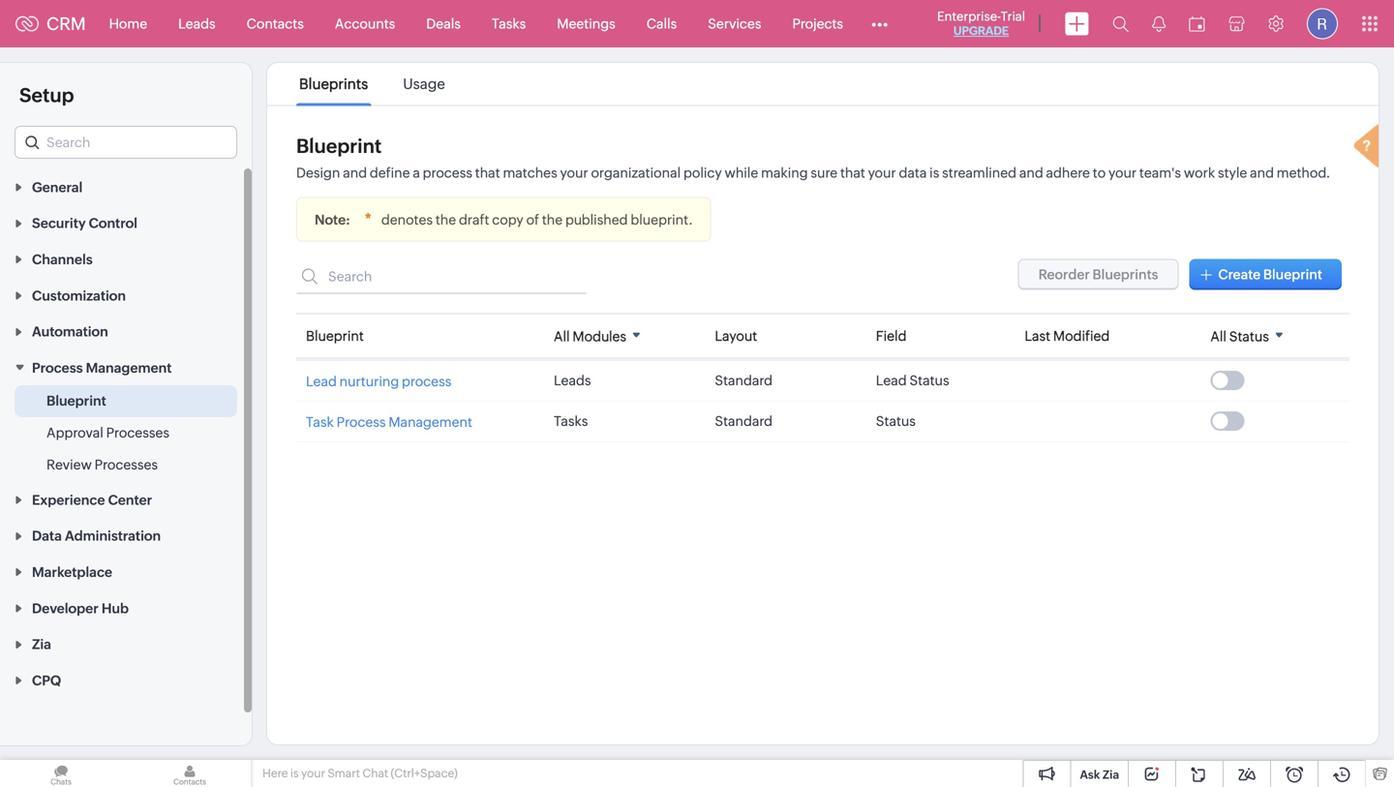 Task type: vqa. For each thing, say whether or not it's contained in the screenshot.
row group
no



Task type: locate. For each thing, give the bounding box(es) containing it.
all down create
[[1211, 329, 1227, 344]]

lead down field
[[876, 373, 907, 388]]

1 horizontal spatial management
[[389, 414, 472, 430]]

0 horizontal spatial lead
[[306, 374, 337, 389]]

is
[[930, 165, 939, 181], [290, 767, 299, 780]]

control
[[89, 216, 137, 231]]

create blueprint button
[[1189, 259, 1342, 290]]

general
[[32, 179, 83, 195]]

that left matches
[[475, 165, 500, 181]]

data
[[899, 165, 927, 181]]

0 vertical spatial is
[[930, 165, 939, 181]]

0 horizontal spatial all
[[554, 329, 570, 344]]

0 horizontal spatial zia
[[32, 637, 51, 652]]

here is your smart chat (ctrl+space)
[[262, 767, 458, 780]]

is right here
[[290, 767, 299, 780]]

matches
[[503, 165, 557, 181]]

profile image
[[1307, 8, 1338, 39]]

and left "define" at the left top of the page
[[343, 165, 367, 181]]

0 vertical spatial leads
[[178, 16, 216, 31]]

blueprint up approval
[[46, 393, 106, 409]]

marketplace
[[32, 564, 112, 580]]

1 standard from the top
[[715, 373, 773, 388]]

projects link
[[777, 0, 859, 47]]

0 horizontal spatial leads
[[178, 16, 216, 31]]

while
[[725, 165, 758, 181]]

field
[[876, 328, 907, 344]]

security control
[[32, 216, 137, 231]]

2 that from the left
[[840, 165, 865, 181]]

All Status field
[[1211, 322, 1291, 350]]

2 standard from the top
[[715, 414, 773, 429]]

sure
[[811, 165, 838, 181]]

is right the data
[[930, 165, 939, 181]]

list
[[282, 63, 463, 105]]

None field
[[15, 126, 237, 159]]

0 vertical spatial status
[[1229, 329, 1269, 344]]

all left modules
[[554, 329, 570, 344]]

process right task
[[337, 414, 386, 430]]

0 horizontal spatial and
[[343, 165, 367, 181]]

task process management
[[306, 414, 472, 430]]

modified
[[1053, 328, 1110, 344]]

0 horizontal spatial that
[[475, 165, 500, 181]]

blueprint right create
[[1263, 267, 1323, 282]]

1 horizontal spatial that
[[840, 165, 865, 181]]

approval
[[46, 425, 103, 441]]

1 horizontal spatial the
[[542, 212, 563, 228]]

draft
[[459, 212, 489, 228]]

home
[[109, 16, 147, 31]]

customization button
[[0, 277, 252, 313]]

usage link
[[400, 76, 448, 92]]

1 horizontal spatial search text field
[[296, 259, 587, 294]]

1 horizontal spatial leads
[[554, 373, 591, 388]]

leads link
[[163, 0, 231, 47]]

zia up cpq
[[32, 637, 51, 652]]

1 horizontal spatial and
[[1019, 165, 1043, 181]]

your
[[560, 165, 588, 181], [868, 165, 896, 181], [1109, 165, 1137, 181], [301, 767, 325, 780]]

and right style at the right
[[1250, 165, 1274, 181]]

upgrade
[[954, 24, 1009, 37]]

0 vertical spatial tasks
[[492, 16, 526, 31]]

and
[[343, 165, 367, 181], [1019, 165, 1043, 181], [1250, 165, 1274, 181]]

search text field down draft
[[296, 259, 587, 294]]

blueprint
[[296, 135, 382, 157], [1263, 267, 1323, 282], [306, 328, 364, 344], [46, 393, 106, 409]]

lead up task
[[306, 374, 337, 389]]

lead for lead nurturing process
[[306, 374, 337, 389]]

1 vertical spatial processes
[[95, 457, 158, 473]]

0 vertical spatial process
[[32, 360, 83, 376]]

signals element
[[1141, 0, 1177, 47]]

here
[[262, 767, 288, 780]]

management down 'lead nurturing process' link
[[389, 414, 472, 430]]

0 horizontal spatial tasks
[[492, 16, 526, 31]]

that
[[475, 165, 500, 181], [840, 165, 865, 181]]

all modules
[[554, 329, 626, 344]]

crm
[[46, 14, 86, 34]]

0 vertical spatial zia
[[32, 637, 51, 652]]

blueprints
[[299, 76, 368, 92]]

zia right 'ask'
[[1103, 768, 1119, 781]]

status inside field
[[1229, 329, 1269, 344]]

leads down all modules
[[554, 373, 591, 388]]

1 horizontal spatial is
[[930, 165, 939, 181]]

management down automation dropdown button
[[86, 360, 172, 376]]

administration
[[65, 528, 161, 544]]

2 all from the left
[[1211, 329, 1227, 344]]

0 horizontal spatial search text field
[[15, 127, 236, 158]]

that right sure
[[840, 165, 865, 181]]

Search text field
[[15, 127, 236, 158], [296, 259, 587, 294]]

1 vertical spatial is
[[290, 767, 299, 780]]

(ctrl+space)
[[391, 767, 458, 780]]

0 vertical spatial process
[[423, 165, 472, 181]]

0 vertical spatial standard
[[715, 373, 773, 388]]

processes up experience center dropdown button
[[95, 457, 158, 473]]

process right a
[[423, 165, 472, 181]]

1 vertical spatial management
[[389, 414, 472, 430]]

leads
[[178, 16, 216, 31], [554, 373, 591, 388]]

processes
[[106, 425, 169, 441], [95, 457, 158, 473]]

search text field up the general dropdown button
[[15, 127, 236, 158]]

method.
[[1277, 165, 1331, 181]]

data
[[32, 528, 62, 544]]

signals image
[[1152, 15, 1166, 32]]

to
[[1093, 165, 1106, 181]]

0 vertical spatial processes
[[106, 425, 169, 441]]

a
[[413, 165, 420, 181]]

calls
[[646, 16, 677, 31]]

1 horizontal spatial lead
[[876, 373, 907, 388]]

processes inside approval processes link
[[106, 425, 169, 441]]

1 lead from the left
[[876, 373, 907, 388]]

2 lead from the left
[[306, 374, 337, 389]]

policy
[[684, 165, 722, 181]]

task process management link
[[306, 412, 475, 432]]

0 horizontal spatial management
[[86, 360, 172, 376]]

blueprint.
[[631, 212, 693, 228]]

status for lead status
[[910, 373, 949, 388]]

lead
[[876, 373, 907, 388], [306, 374, 337, 389]]

0 horizontal spatial process
[[32, 360, 83, 376]]

1 vertical spatial tasks
[[554, 414, 588, 429]]

marketplace button
[[0, 554, 252, 590]]

adhere
[[1046, 165, 1090, 181]]

1 horizontal spatial all
[[1211, 329, 1227, 344]]

processes for review processes
[[95, 457, 158, 473]]

review processes
[[46, 457, 158, 473]]

note:
[[315, 212, 350, 228]]

1 horizontal spatial zia
[[1103, 768, 1119, 781]]

standard
[[715, 373, 773, 388], [715, 414, 773, 429]]

tasks down all modules
[[554, 414, 588, 429]]

2 and from the left
[[1019, 165, 1043, 181]]

the right of
[[542, 212, 563, 228]]

create
[[1218, 267, 1261, 282]]

calls link
[[631, 0, 693, 47]]

all status
[[1211, 329, 1269, 344]]

define
[[370, 165, 410, 181]]

your left smart
[[301, 767, 325, 780]]

process management region
[[0, 385, 252, 481]]

organizational
[[591, 165, 681, 181]]

general button
[[0, 168, 252, 205]]

2 horizontal spatial and
[[1250, 165, 1274, 181]]

tasks link
[[476, 0, 542, 47]]

process up "task process management" link
[[402, 374, 452, 389]]

the left draft
[[436, 212, 456, 228]]

1 horizontal spatial tasks
[[554, 414, 588, 429]]

list containing blueprints
[[282, 63, 463, 105]]

review
[[46, 457, 92, 473]]

1 all from the left
[[554, 329, 570, 344]]

0 horizontal spatial is
[[290, 767, 299, 780]]

and left adhere
[[1019, 165, 1043, 181]]

processes up review processes
[[106, 425, 169, 441]]

tasks right the deals link on the top of page
[[492, 16, 526, 31]]

create menu image
[[1065, 12, 1089, 35]]

processes inside "review processes" link
[[95, 457, 158, 473]]

0 vertical spatial management
[[86, 360, 172, 376]]

1 horizontal spatial process
[[337, 414, 386, 430]]

process
[[423, 165, 472, 181], [402, 374, 452, 389]]

status
[[1229, 329, 1269, 344], [910, 373, 949, 388], [876, 414, 916, 429]]

automation
[[32, 324, 108, 340]]

layout
[[715, 328, 757, 344]]

*
[[365, 210, 372, 228]]

process up blueprint link
[[32, 360, 83, 376]]

usage
[[403, 76, 445, 92]]

0 horizontal spatial the
[[436, 212, 456, 228]]

0 vertical spatial search text field
[[15, 127, 236, 158]]

1 vertical spatial process
[[337, 414, 386, 430]]

process management button
[[0, 349, 252, 385]]

leads right home link
[[178, 16, 216, 31]]

1 vertical spatial status
[[910, 373, 949, 388]]

hub
[[102, 601, 129, 616]]

1 vertical spatial standard
[[715, 414, 773, 429]]



Task type: describe. For each thing, give the bounding box(es) containing it.
team's
[[1140, 165, 1181, 181]]

search image
[[1112, 15, 1129, 32]]

cpq
[[32, 673, 61, 688]]

chat
[[362, 767, 388, 780]]

standard for lead status
[[715, 373, 773, 388]]

1 vertical spatial search text field
[[296, 259, 587, 294]]

accounts
[[335, 16, 395, 31]]

trial
[[1001, 9, 1025, 24]]

home link
[[94, 0, 163, 47]]

process inside dropdown button
[[32, 360, 83, 376]]

smart
[[328, 767, 360, 780]]

deals
[[426, 16, 461, 31]]

setup
[[19, 84, 74, 107]]

blueprint up the design
[[296, 135, 382, 157]]

automation button
[[0, 313, 252, 349]]

all for all modules
[[554, 329, 570, 344]]

profile element
[[1295, 0, 1350, 47]]

ask
[[1080, 768, 1100, 781]]

zia inside zia dropdown button
[[32, 637, 51, 652]]

contacts
[[247, 16, 304, 31]]

center
[[108, 492, 152, 508]]

work
[[1184, 165, 1215, 181]]

2 the from the left
[[542, 212, 563, 228]]

blueprint inside button
[[1263, 267, 1323, 282]]

search element
[[1101, 0, 1141, 47]]

approval processes
[[46, 425, 169, 441]]

All Modules field
[[554, 322, 648, 350]]

services link
[[693, 0, 777, 47]]

last modified
[[1025, 328, 1110, 344]]

1 vertical spatial zia
[[1103, 768, 1119, 781]]

lead status
[[876, 373, 949, 388]]

making
[[761, 165, 808, 181]]

denotes
[[381, 212, 433, 228]]

management inside "task process management" link
[[389, 414, 472, 430]]

zia button
[[0, 626, 252, 662]]

enterprise-
[[937, 9, 1001, 24]]

channels button
[[0, 241, 252, 277]]

blueprints link
[[296, 76, 371, 92]]

security
[[32, 216, 86, 231]]

blueprint link
[[46, 391, 106, 411]]

1 and from the left
[[343, 165, 367, 181]]

approval processes link
[[46, 423, 169, 442]]

data administration
[[32, 528, 161, 544]]

1 the from the left
[[436, 212, 456, 228]]

meetings link
[[542, 0, 631, 47]]

lead for lead status
[[876, 373, 907, 388]]

of
[[526, 212, 539, 228]]

modules
[[573, 329, 626, 344]]

calendar image
[[1189, 16, 1205, 31]]

logo image
[[15, 16, 39, 31]]

nurturing
[[340, 374, 399, 389]]

published
[[565, 212, 628, 228]]

contacts link
[[231, 0, 319, 47]]

lead nurturing process
[[306, 374, 452, 389]]

cpq button
[[0, 662, 252, 698]]

developer hub
[[32, 601, 129, 616]]

task
[[306, 414, 334, 430]]

your right "to"
[[1109, 165, 1137, 181]]

all for all status
[[1211, 329, 1227, 344]]

experience center button
[[0, 481, 252, 517]]

blueprint up nurturing
[[306, 328, 364, 344]]

style
[[1218, 165, 1247, 181]]

data administration button
[[0, 517, 252, 554]]

Other Modules field
[[859, 8, 900, 39]]

deals link
[[411, 0, 476, 47]]

create blueprint
[[1218, 267, 1323, 282]]

developer
[[32, 601, 99, 616]]

services
[[708, 16, 761, 31]]

chats image
[[0, 760, 122, 787]]

developer hub button
[[0, 590, 252, 626]]

last
[[1025, 328, 1051, 344]]

streamlined
[[942, 165, 1017, 181]]

1 vertical spatial leads
[[554, 373, 591, 388]]

design
[[296, 165, 340, 181]]

review processes link
[[46, 455, 158, 474]]

create menu element
[[1053, 0, 1101, 47]]

channels
[[32, 252, 93, 267]]

blueprint inside process management region
[[46, 393, 106, 409]]

2 vertical spatial status
[[876, 414, 916, 429]]

ask zia
[[1080, 768, 1119, 781]]

experience
[[32, 492, 105, 508]]

process management
[[32, 360, 172, 376]]

design and define a process that matches your organizational policy while making sure that your data is streamlined and adhere to your team's work style and method.
[[296, 165, 1331, 181]]

management inside "process management" dropdown button
[[86, 360, 172, 376]]

projects
[[792, 16, 843, 31]]

copy
[[492, 212, 524, 228]]

your left the data
[[868, 165, 896, 181]]

status for all status
[[1229, 329, 1269, 344]]

* denotes the draft copy of the published blueprint.
[[365, 210, 693, 228]]

contacts image
[[129, 760, 251, 787]]

standard for status
[[715, 414, 773, 429]]

3 and from the left
[[1250, 165, 1274, 181]]

lead nurturing process link
[[306, 372, 454, 391]]

crm link
[[15, 14, 86, 34]]

processes for approval processes
[[106, 425, 169, 441]]

meetings
[[557, 16, 616, 31]]

1 that from the left
[[475, 165, 500, 181]]

your right matches
[[560, 165, 588, 181]]

customization
[[32, 288, 126, 303]]

1 vertical spatial process
[[402, 374, 452, 389]]



